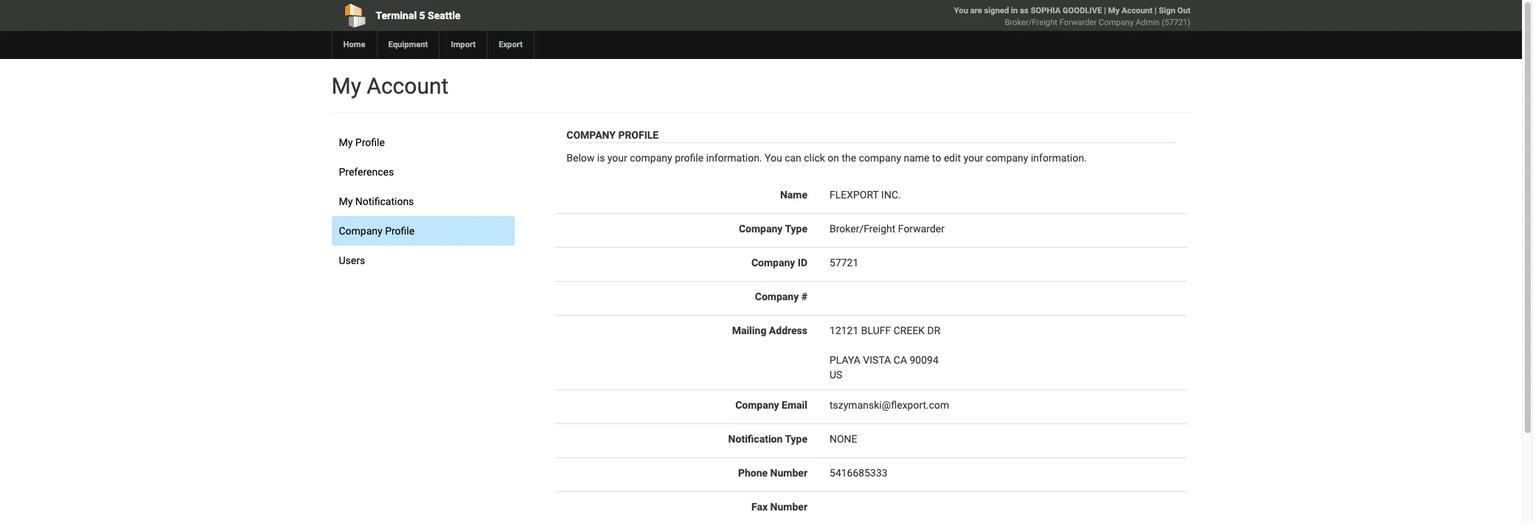 Task type: describe. For each thing, give the bounding box(es) containing it.
admin
[[1136, 18, 1160, 27]]

out
[[1178, 6, 1191, 15]]

company left # on the bottom right of the page
[[755, 291, 799, 303]]

1 information. from the left
[[707, 152, 763, 164]]

notification
[[729, 433, 783, 445]]

preferences
[[339, 166, 394, 178]]

1 horizontal spatial profile
[[385, 225, 415, 237]]

dr
[[928, 325, 941, 336]]

my for my notifications
[[339, 196, 353, 207]]

sophia
[[1031, 6, 1061, 15]]

0 horizontal spatial you
[[765, 152, 783, 164]]

company left id on the right of the page
[[752, 257, 796, 269]]

type for notification type
[[785, 433, 808, 445]]

company email
[[736, 399, 808, 411]]

0 horizontal spatial broker/freight
[[830, 223, 896, 235]]

2 company from the left
[[859, 152, 902, 164]]

import
[[451, 40, 476, 49]]

you inside you are signed in as sophia goodlive | my account | sign out broker/freight forwarder company admin (57721)
[[955, 6, 969, 15]]

users
[[339, 255, 365, 266]]

to
[[933, 152, 942, 164]]

as
[[1021, 6, 1029, 15]]

12121 bluff creek dr
[[830, 325, 941, 336]]

the
[[842, 152, 857, 164]]

vista ca 90094
[[864, 354, 939, 366]]

none
[[830, 433, 858, 445]]

email
[[782, 399, 808, 411]]

seattle
[[428, 10, 461, 21]]

is
[[597, 152, 605, 164]]

2 | from the left
[[1155, 6, 1157, 15]]

broker/freight inside you are signed in as sophia goodlive | my account | sign out broker/freight forwarder company admin (57721)
[[1005, 18, 1058, 27]]

company up is
[[567, 129, 616, 141]]

you are signed in as sophia goodlive | my account | sign out broker/freight forwarder company admin (57721)
[[955, 6, 1191, 27]]

1 your from the left
[[608, 152, 628, 164]]

inc.
[[882, 189, 901, 201]]

can
[[785, 152, 802, 164]]

company type
[[739, 223, 808, 235]]

mailing address
[[732, 325, 808, 336]]

click
[[804, 152, 826, 164]]

id
[[798, 257, 808, 269]]

notifications
[[356, 196, 414, 207]]

import link
[[439, 31, 487, 59]]

1 company from the left
[[630, 152, 673, 164]]

company inside you are signed in as sophia goodlive | my account | sign out broker/freight forwarder company admin (57721)
[[1099, 18, 1134, 27]]

playa vista ca 90094 us
[[830, 354, 939, 381]]

3 company from the left
[[987, 152, 1029, 164]]

type for company type
[[785, 223, 808, 235]]

broker/freight forwarder
[[830, 223, 945, 235]]

57721
[[830, 257, 859, 269]]

tszymanski@flexport.com
[[830, 399, 950, 411]]

my notifications
[[339, 196, 414, 207]]

2 information. from the left
[[1031, 152, 1088, 164]]

export link
[[487, 31, 534, 59]]

(57721)
[[1162, 18, 1191, 27]]

profile for below is your company profile information. you can click on the company name to edit your company information.
[[619, 129, 659, 141]]

creek
[[894, 325, 925, 336]]

5
[[420, 10, 425, 21]]

phone
[[739, 467, 768, 479]]

number for phone number
[[771, 467, 808, 479]]



Task type: vqa. For each thing, say whether or not it's contained in the screenshot.


Task type: locate. For each thing, give the bounding box(es) containing it.
notification type
[[729, 433, 808, 445]]

number up the fax number at the bottom
[[771, 467, 808, 479]]

account
[[1122, 6, 1153, 15], [367, 73, 449, 99]]

number right fax
[[771, 501, 808, 513]]

you
[[955, 6, 969, 15], [765, 152, 783, 164]]

information.
[[707, 152, 763, 164], [1031, 152, 1088, 164]]

goodlive
[[1063, 6, 1103, 15]]

company up notification
[[736, 399, 780, 411]]

you left can
[[765, 152, 783, 164]]

type down name
[[785, 223, 808, 235]]

1 horizontal spatial you
[[955, 6, 969, 15]]

my account link
[[1109, 6, 1153, 15]]

#
[[802, 291, 808, 303]]

profile for preferences
[[356, 137, 385, 148]]

my account
[[332, 73, 449, 99]]

1 horizontal spatial company
[[859, 152, 902, 164]]

address
[[769, 325, 808, 336]]

|
[[1105, 6, 1107, 15], [1155, 6, 1157, 15]]

us
[[830, 369, 843, 381]]

0 horizontal spatial company
[[630, 152, 673, 164]]

on
[[828, 152, 840, 164]]

company profile down my notifications
[[339, 225, 415, 237]]

my for my account
[[332, 73, 361, 99]]

account inside you are signed in as sophia goodlive | my account | sign out broker/freight forwarder company admin (57721)
[[1122, 6, 1153, 15]]

home
[[343, 40, 366, 49]]

export
[[499, 40, 523, 49]]

forwarder down 'goodlive'
[[1060, 18, 1097, 27]]

my down home link
[[332, 73, 361, 99]]

equipment
[[388, 40, 428, 49]]

0 vertical spatial number
[[771, 467, 808, 479]]

below is your company profile information. you can click on the company name to edit your company information.
[[567, 152, 1088, 164]]

company right edit
[[987, 152, 1029, 164]]

1 vertical spatial number
[[771, 501, 808, 513]]

| left sign
[[1155, 6, 1157, 15]]

sign out link
[[1159, 6, 1191, 15]]

2 number from the top
[[771, 501, 808, 513]]

0 horizontal spatial account
[[367, 73, 449, 99]]

bluff
[[862, 325, 891, 336]]

| right 'goodlive'
[[1105, 6, 1107, 15]]

edit
[[944, 152, 962, 164]]

0 horizontal spatial forwarder
[[899, 223, 945, 235]]

0 vertical spatial you
[[955, 6, 969, 15]]

1 vertical spatial account
[[367, 73, 449, 99]]

broker/freight
[[1005, 18, 1058, 27], [830, 223, 896, 235]]

mailing
[[732, 325, 767, 336]]

my down preferences
[[339, 196, 353, 207]]

1 horizontal spatial your
[[964, 152, 984, 164]]

1 horizontal spatial forwarder
[[1060, 18, 1097, 27]]

type
[[785, 223, 808, 235], [785, 433, 808, 445]]

1 horizontal spatial company profile
[[567, 129, 659, 141]]

broker/freight down the flexport inc.
[[830, 223, 896, 235]]

flexport inc.
[[830, 189, 901, 201]]

account up admin
[[1122, 6, 1153, 15]]

1 number from the top
[[771, 467, 808, 479]]

my
[[1109, 6, 1120, 15], [332, 73, 361, 99], [339, 137, 353, 148], [339, 196, 353, 207]]

your
[[608, 152, 628, 164], [964, 152, 984, 164]]

type down email
[[785, 433, 808, 445]]

signed
[[985, 6, 1010, 15]]

forwarder down 'inc.'
[[899, 223, 945, 235]]

my right 'goodlive'
[[1109, 6, 1120, 15]]

sign
[[1159, 6, 1176, 15]]

home link
[[332, 31, 377, 59]]

my up preferences
[[339, 137, 353, 148]]

2 your from the left
[[964, 152, 984, 164]]

are
[[971, 6, 983, 15]]

terminal
[[376, 10, 417, 21]]

playa
[[830, 354, 861, 366]]

in
[[1012, 6, 1018, 15]]

number
[[771, 467, 808, 479], [771, 501, 808, 513]]

your right is
[[608, 152, 628, 164]]

1 horizontal spatial information.
[[1031, 152, 1088, 164]]

number for fax number
[[771, 501, 808, 513]]

0 vertical spatial company profile
[[567, 129, 659, 141]]

terminal 5 seattle
[[376, 10, 461, 21]]

forwarder inside you are signed in as sophia goodlive | my account | sign out broker/freight forwarder company admin (57721)
[[1060, 18, 1097, 27]]

0 vertical spatial forwarder
[[1060, 18, 1097, 27]]

1 vertical spatial you
[[765, 152, 783, 164]]

my inside you are signed in as sophia goodlive | my account | sign out broker/freight forwarder company admin (57721)
[[1109, 6, 1120, 15]]

0 horizontal spatial profile
[[356, 137, 385, 148]]

company
[[630, 152, 673, 164], [859, 152, 902, 164], [987, 152, 1029, 164]]

0 horizontal spatial |
[[1105, 6, 1107, 15]]

below
[[567, 152, 595, 164]]

12121
[[830, 325, 859, 336]]

terminal 5 seattle link
[[332, 0, 677, 31]]

you left are
[[955, 6, 969, 15]]

company down my account link
[[1099, 18, 1134, 27]]

2 horizontal spatial profile
[[619, 129, 659, 141]]

my for my profile
[[339, 137, 353, 148]]

forwarder
[[1060, 18, 1097, 27], [899, 223, 945, 235]]

my profile
[[339, 137, 385, 148]]

company right the
[[859, 152, 902, 164]]

1 horizontal spatial account
[[1122, 6, 1153, 15]]

0 horizontal spatial information.
[[707, 152, 763, 164]]

account down equipment link
[[367, 73, 449, 99]]

profile
[[675, 152, 704, 164]]

1 vertical spatial company profile
[[339, 225, 415, 237]]

company profile
[[567, 129, 659, 141], [339, 225, 415, 237]]

1 vertical spatial type
[[785, 433, 808, 445]]

company #
[[755, 291, 808, 303]]

5416685333
[[830, 467, 888, 479]]

company
[[1099, 18, 1134, 27], [567, 129, 616, 141], [739, 223, 783, 235], [339, 225, 383, 237], [752, 257, 796, 269], [755, 291, 799, 303], [736, 399, 780, 411]]

0 vertical spatial account
[[1122, 6, 1153, 15]]

1 vertical spatial broker/freight
[[830, 223, 896, 235]]

0 vertical spatial type
[[785, 223, 808, 235]]

0 horizontal spatial your
[[608, 152, 628, 164]]

your right edit
[[964, 152, 984, 164]]

company profile up is
[[567, 129, 659, 141]]

2 type from the top
[[785, 433, 808, 445]]

profile
[[619, 129, 659, 141], [356, 137, 385, 148], [385, 225, 415, 237]]

company id
[[752, 257, 808, 269]]

equipment link
[[377, 31, 439, 59]]

1 horizontal spatial broker/freight
[[1005, 18, 1058, 27]]

1 type from the top
[[785, 223, 808, 235]]

fax
[[752, 501, 768, 513]]

0 horizontal spatial company profile
[[339, 225, 415, 237]]

1 vertical spatial forwarder
[[899, 223, 945, 235]]

company up users
[[339, 225, 383, 237]]

0 vertical spatial broker/freight
[[1005, 18, 1058, 27]]

name
[[904, 152, 930, 164]]

company left profile on the left top of the page
[[630, 152, 673, 164]]

company up company id
[[739, 223, 783, 235]]

name
[[781, 189, 808, 201]]

1 horizontal spatial |
[[1155, 6, 1157, 15]]

phone number
[[739, 467, 808, 479]]

fax number
[[752, 501, 808, 513]]

broker/freight down as
[[1005, 18, 1058, 27]]

1 | from the left
[[1105, 6, 1107, 15]]

flexport
[[830, 189, 879, 201]]

2 horizontal spatial company
[[987, 152, 1029, 164]]



